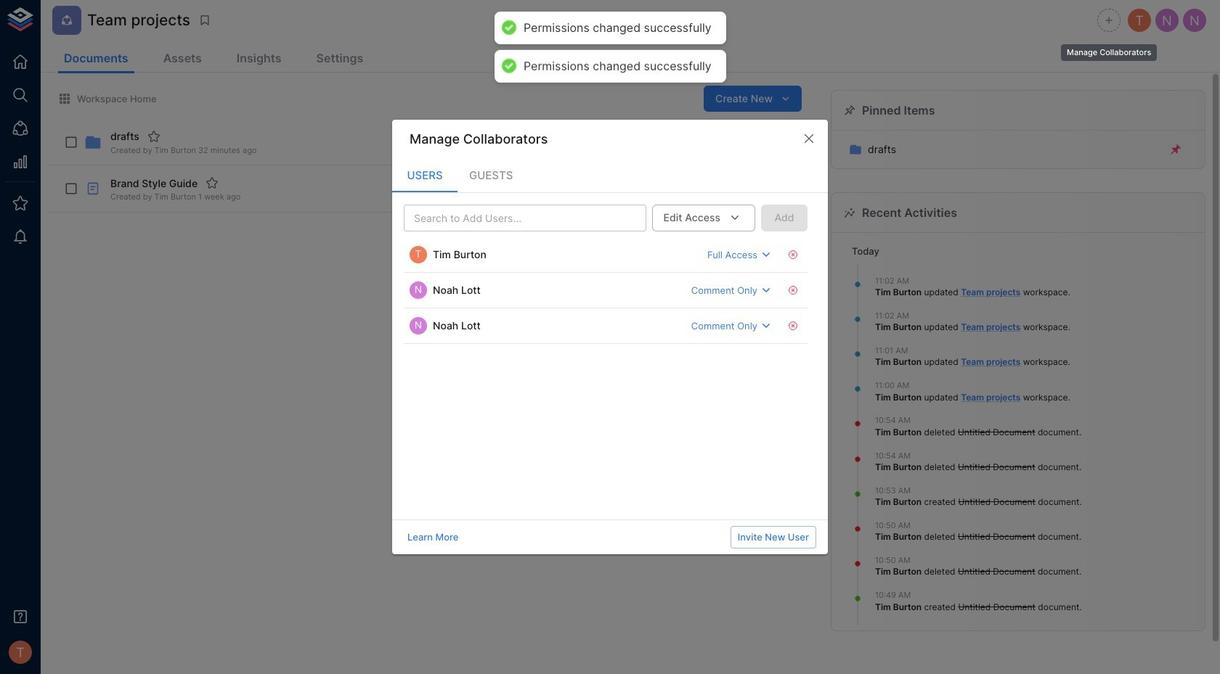 Task type: describe. For each thing, give the bounding box(es) containing it.
2 status from the top
[[523, 59, 711, 74]]

Search to Add Users... text field
[[408, 209, 618, 227]]

0 vertical spatial favorite image
[[147, 130, 160, 143]]

1 status from the top
[[523, 20, 711, 35]]

unpin image
[[1169, 143, 1182, 156]]

1 horizontal spatial favorite image
[[206, 177, 219, 190]]

bookmark image
[[198, 14, 211, 27]]



Task type: locate. For each thing, give the bounding box(es) containing it.
dialog
[[392, 120, 828, 555]]

status
[[523, 20, 711, 35], [523, 59, 711, 74]]

0 vertical spatial status
[[523, 20, 711, 35]]

tooltip
[[1060, 34, 1159, 63]]

1 vertical spatial favorite image
[[206, 177, 219, 190]]

1 vertical spatial status
[[523, 59, 711, 74]]

favorite image
[[147, 130, 160, 143], [206, 177, 219, 190]]

tab list
[[392, 158, 828, 193]]

0 horizontal spatial favorite image
[[147, 130, 160, 143]]



Task type: vqa. For each thing, say whether or not it's contained in the screenshot.
2nd STATUS
yes



